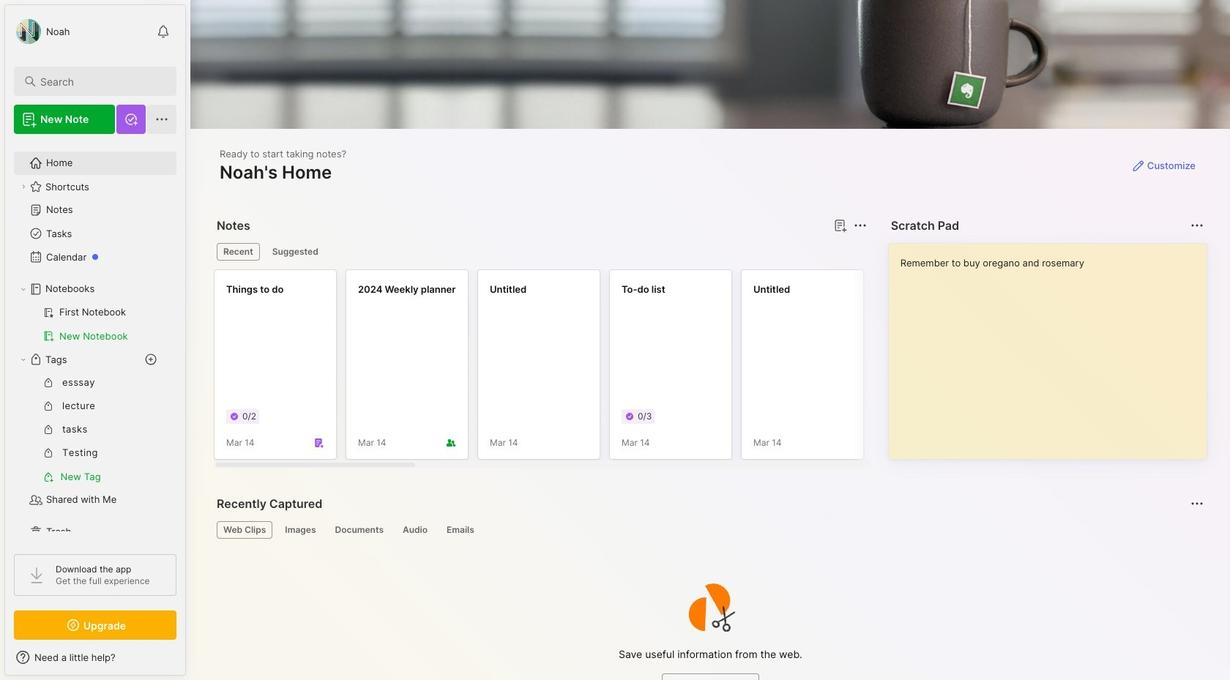 Task type: locate. For each thing, give the bounding box(es) containing it.
None search field
[[40, 72, 163, 90]]

more actions image
[[1188, 217, 1206, 234], [1188, 495, 1206, 513]]

row group
[[214, 269, 1230, 469]]

0 vertical spatial group
[[14, 301, 168, 348]]

2 more actions image from the top
[[1188, 495, 1206, 513]]

group
[[14, 301, 168, 348], [14, 371, 168, 488]]

More actions field
[[850, 215, 870, 236], [1187, 215, 1207, 236], [1187, 493, 1207, 514]]

1 group from the top
[[14, 301, 168, 348]]

1 vertical spatial more actions image
[[1188, 495, 1206, 513]]

0 vertical spatial more actions image
[[1188, 217, 1206, 234]]

1 more actions image from the top
[[1188, 217, 1206, 234]]

expand tags image
[[19, 355, 28, 364]]

Account field
[[14, 17, 70, 46]]

tab list
[[217, 243, 864, 261], [217, 521, 1202, 539]]

none search field inside "main" element
[[40, 72, 163, 90]]

1 tab list from the top
[[217, 243, 864, 261]]

Start writing… text field
[[900, 244, 1206, 447]]

1 vertical spatial tab list
[[217, 521, 1202, 539]]

tree
[[5, 143, 185, 553]]

tab
[[217, 243, 260, 261], [266, 243, 325, 261], [217, 521, 273, 539], [278, 521, 323, 539], [328, 521, 390, 539], [396, 521, 434, 539], [440, 521, 481, 539]]

expand notebooks image
[[19, 285, 28, 294]]

0 vertical spatial tab list
[[217, 243, 864, 261]]

1 vertical spatial group
[[14, 371, 168, 488]]



Task type: vqa. For each thing, say whether or not it's contained in the screenshot.
1st GROUP from the top of the tree in the Main Element
yes



Task type: describe. For each thing, give the bounding box(es) containing it.
2 tab list from the top
[[217, 521, 1202, 539]]

WHAT'S NEW field
[[5, 646, 185, 669]]

main element
[[0, 0, 190, 680]]

Search text field
[[40, 75, 163, 89]]

click to collapse image
[[185, 653, 196, 671]]

2 group from the top
[[14, 371, 168, 488]]

more actions image
[[851, 217, 869, 234]]

tree inside "main" element
[[5, 143, 185, 553]]



